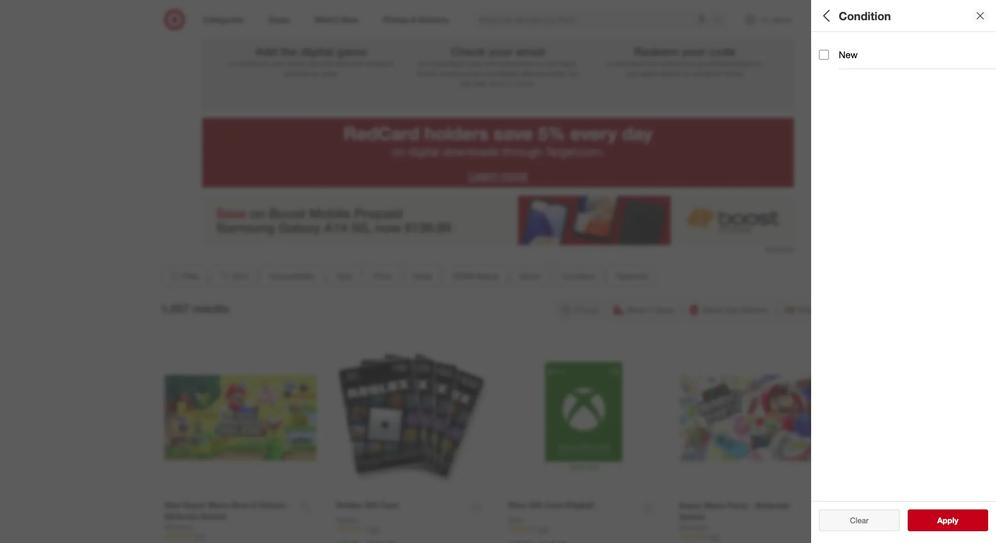 Task type: describe. For each thing, give the bounding box(es) containing it.
sort
[[233, 271, 248, 281]]

emails
[[417, 69, 438, 77]]

switch inside super mario party - nintendo switch
[[680, 512, 705, 522]]

0 horizontal spatial on
[[392, 145, 405, 159]]

1
[[308, 9, 316, 26]]

- inside super mario party - nintendo switch
[[751, 501, 754, 511]]

downloads
[[443, 145, 499, 159]]

549
[[195, 533, 205, 540]]

advertisement region
[[202, 196, 794, 245]]

shop in store button
[[609, 299, 681, 321]]

deals
[[412, 271, 432, 281]]

same
[[703, 305, 723, 315]]

switch inside new super mario bros u deluxe - nintendo switch
[[201, 512, 226, 521]]

roblox for roblox gift card
[[336, 500, 363, 510]]

nintendo inside new super mario bros u deluxe - nintendo switch
[[165, 512, 199, 521]]

take
[[474, 79, 487, 87]]

deluxe
[[260, 500, 285, 510]]

results for 1,557 results
[[192, 302, 229, 316]]

you
[[685, 59, 696, 68]]

nintendo link for new super mario bros u deluxe - nintendo switch
[[165, 522, 193, 532]]

steps.
[[560, 59, 579, 68]]

super mario party - nintendo switch link
[[680, 500, 809, 523]]

purchased
[[698, 59, 731, 68]]

see results
[[928, 516, 970, 526]]

check
[[451, 44, 486, 58]]

up
[[489, 79, 497, 87]]

see results button
[[908, 510, 989, 531]]

day
[[622, 122, 653, 144]]

content inside add the digital game or content to your online cart and follow the checkout process as usual.
[[237, 59, 261, 68]]

process
[[285, 69, 309, 77]]

on inside the check your email for a download code and instructions on next steps. emails usually arrive immediately after purchase, but can take up to 4+ hours.
[[535, 59, 543, 68]]

hours.
[[517, 79, 536, 87]]

gift for xbox
[[529, 500, 543, 510]]

xbox gift card (digital) link
[[508, 500, 594, 511]]

super inside super mario party - nintendo switch
[[680, 501, 702, 511]]

directly
[[733, 59, 755, 68]]

condition inside condition dialog
[[839, 9, 892, 23]]

new for new super mario bros u deluxe - nintendo switch
[[165, 500, 181, 510]]

shop
[[627, 305, 646, 315]]

can
[[461, 79, 472, 87]]

a
[[428, 59, 432, 68]]

super mario party - nintendo switch
[[680, 501, 790, 522]]

4+
[[507, 79, 515, 87]]

or inside redeem your code to download the content you purchased directly to your game system or computer. enjoy!
[[685, 69, 691, 77]]

deals button
[[404, 265, 441, 287]]

usually
[[439, 69, 461, 77]]

game inside redeem your code to download the content you purchased directly to your game system or computer. enjoy!
[[641, 69, 659, 77]]

clear all button
[[820, 510, 900, 531]]

rating
[[476, 271, 499, 281]]

bros
[[232, 500, 249, 510]]

clear all
[[846, 516, 874, 526]]

party
[[728, 501, 748, 511]]

to right directly
[[757, 59, 763, 68]]

redeem your code to download the content you purchased directly to your game system or computer. enjoy!
[[607, 44, 763, 77]]

see
[[928, 516, 942, 526]]

filter button
[[161, 265, 207, 287]]

code inside the check your email for a download code and instructions on next steps. emails usually arrive immediately after purchase, but can take up to 4+ hours.
[[466, 59, 482, 68]]

shop in store
[[627, 305, 674, 315]]

5%
[[538, 122, 566, 144]]

all filters dialog
[[812, 0, 997, 543]]

featured button
[[608, 265, 657, 287]]

to inside add the digital game or content to your online cart and follow the checkout process as usual.
[[262, 59, 269, 68]]

store
[[656, 305, 674, 315]]

online
[[286, 59, 304, 68]]

email
[[516, 44, 545, 58]]

gift for roblox
[[365, 500, 378, 510]]

redcard holders save 5% every day
[[344, 122, 653, 144]]

all filters
[[820, 9, 867, 23]]

condition button
[[553, 265, 604, 287]]

clear button
[[820, 510, 900, 531]]

1,557
[[161, 302, 189, 316]]

type
[[336, 271, 353, 281]]

cart
[[306, 59, 319, 68]]

nintendo inside super mario party - nintendo switch
[[756, 501, 790, 511]]

download inside redeem your code to download the content you purchased directly to your game system or computer. enjoy!
[[615, 59, 646, 68]]

New checkbox
[[820, 50, 830, 59]]

holders
[[425, 122, 489, 144]]

all
[[820, 9, 833, 23]]

roblox link
[[336, 516, 358, 525]]

roblox for roblox
[[336, 516, 358, 524]]

1 vertical spatial compatibility
[[269, 271, 315, 281]]

0 vertical spatial compatibility button
[[820, 32, 997, 67]]

shipping button
[[780, 299, 836, 321]]

through
[[502, 145, 542, 159]]

digital inside add the digital game or content to your online cart and follow the checkout process as usual.
[[301, 44, 334, 58]]

xbox for xbox gift card (digital)
[[508, 500, 527, 510]]

learn more
[[469, 168, 528, 183]]

next
[[545, 59, 558, 68]]

esrb rating
[[453, 271, 499, 281]]

super inside new super mario bros u deluxe - nintendo switch
[[183, 500, 206, 510]]

xbox for xbox
[[508, 516, 524, 524]]

checkout
[[366, 59, 394, 68]]

card for xbox
[[545, 500, 563, 510]]

1387
[[367, 526, 380, 533]]

to right steps.
[[607, 59, 613, 68]]

sort button
[[211, 265, 257, 287]]

your inside add the digital game or content to your online cart and follow the checkout process as usual.
[[271, 59, 284, 68]]

304
[[710, 533, 720, 541]]

your inside the check your email for a download code and instructions on next steps. emails usually arrive immediately after purchase, but can take up to 4+ hours.
[[489, 44, 513, 58]]

instructions
[[497, 59, 533, 68]]

all
[[867, 516, 874, 526]]



Task type: vqa. For each thing, say whether or not it's contained in the screenshot.


Task type: locate. For each thing, give the bounding box(es) containing it.
xbox up xbox link
[[508, 500, 527, 510]]

0 horizontal spatial code
[[466, 59, 482, 68]]

1 horizontal spatial super
[[680, 501, 702, 511]]

on left next
[[535, 59, 543, 68]]

1 vertical spatial code
[[466, 59, 482, 68]]

2 and from the left
[[484, 59, 495, 68]]

0 horizontal spatial compatibility button
[[260, 265, 324, 287]]

new inside new super mario bros u deluxe - nintendo switch
[[165, 500, 181, 510]]

1 horizontal spatial or
[[685, 69, 691, 77]]

0 horizontal spatial condition
[[562, 271, 596, 281]]

0 vertical spatial digital
[[301, 44, 334, 58]]

1 vertical spatial on
[[392, 145, 405, 159]]

3
[[681, 9, 689, 26]]

1 roblox from the top
[[336, 500, 363, 510]]

to
[[262, 59, 269, 68], [607, 59, 613, 68], [757, 59, 763, 68], [499, 79, 505, 87]]

to right up
[[499, 79, 505, 87]]

for
[[418, 59, 426, 68]]

roblox gift card link
[[336, 500, 399, 511]]

and inside add the digital game or content to your online cart and follow the checkout process as usual.
[[320, 59, 332, 68]]

new
[[839, 49, 858, 60], [165, 500, 181, 510]]

game inside add the digital game or content to your online cart and follow the checkout process as usual.
[[337, 44, 367, 58]]

0 horizontal spatial gift
[[365, 500, 378, 510]]

0 horizontal spatial and
[[320, 59, 332, 68]]

your down redeem
[[626, 69, 640, 77]]

card for roblox
[[380, 500, 399, 510]]

1 content from the left
[[237, 59, 261, 68]]

1 horizontal spatial results
[[944, 516, 970, 526]]

your up you
[[682, 44, 706, 58]]

2 roblox from the top
[[336, 516, 358, 524]]

download
[[434, 59, 464, 68], [615, 59, 646, 68]]

clear for clear
[[851, 516, 869, 526]]

day
[[725, 305, 739, 315]]

1 horizontal spatial nintendo link
[[680, 523, 708, 533]]

1 download from the left
[[434, 59, 464, 68]]

1 horizontal spatial download
[[615, 59, 646, 68]]

code inside redeem your code to download the content you purchased directly to your game system or computer. enjoy!
[[709, 44, 736, 58]]

1 xbox from the top
[[508, 500, 527, 510]]

xbox inside xbox gift card (digital) link
[[508, 500, 527, 510]]

results inside button
[[944, 516, 970, 526]]

shipping
[[798, 305, 830, 315]]

game
[[337, 44, 367, 58], [641, 69, 659, 77]]

2 gift from the left
[[529, 500, 543, 510]]

1 gift from the left
[[365, 500, 378, 510]]

526 link
[[508, 525, 660, 534]]

0 horizontal spatial -
[[288, 500, 291, 510]]

1 horizontal spatial digital
[[408, 145, 440, 159]]

2 clear from the left
[[851, 516, 869, 526]]

featured
[[617, 271, 648, 281]]

in
[[648, 305, 654, 315]]

but
[[570, 69, 580, 77]]

304 link
[[680, 533, 832, 541]]

2 horizontal spatial the
[[648, 59, 657, 68]]

condition dialog
[[812, 0, 997, 543]]

526
[[539, 526, 549, 533]]

0 horizontal spatial switch
[[201, 512, 226, 521]]

0 horizontal spatial nintendo link
[[165, 522, 193, 532]]

0 horizontal spatial download
[[434, 59, 464, 68]]

0 horizontal spatial card
[[380, 500, 399, 510]]

the right follow
[[354, 59, 364, 68]]

filter
[[182, 271, 199, 281]]

download up usually
[[434, 59, 464, 68]]

price
[[374, 271, 392, 281]]

1 vertical spatial compatibility button
[[260, 265, 324, 287]]

super up 549 on the left bottom
[[183, 500, 206, 510]]

1 clear from the left
[[846, 516, 864, 526]]

1387 link
[[336, 525, 488, 534]]

1 horizontal spatial on
[[535, 59, 543, 68]]

content
[[237, 59, 261, 68], [659, 59, 683, 68]]

1,557 results
[[161, 302, 229, 316]]

2
[[494, 9, 502, 26]]

card left (digital)
[[545, 500, 563, 510]]

genre
[[519, 271, 541, 281]]

0 horizontal spatial mario
[[208, 500, 230, 510]]

enjoy!
[[726, 69, 744, 77]]

roblox down roblox gift card link
[[336, 516, 358, 524]]

- right party
[[751, 501, 754, 511]]

gift up 526
[[529, 500, 543, 510]]

What can we help you find? suggestions appear below search field
[[473, 9, 716, 31]]

0 horizontal spatial the
[[280, 44, 298, 58]]

add the digital game or content to your online cart and follow the checkout process as usual.
[[229, 44, 394, 77]]

results right 1,557
[[192, 302, 229, 316]]

0 vertical spatial results
[[192, 302, 229, 316]]

roblox gift card
[[336, 500, 399, 510]]

0 vertical spatial roblox
[[336, 500, 363, 510]]

1 horizontal spatial new
[[839, 49, 858, 60]]

results right see on the right bottom of page
[[944, 516, 970, 526]]

your down add
[[271, 59, 284, 68]]

1 horizontal spatial -
[[751, 501, 754, 511]]

esrb
[[453, 271, 474, 281]]

the inside redeem your code to download the content you purchased directly to your game system or computer. enjoy!
[[648, 59, 657, 68]]

new for new
[[839, 49, 858, 60]]

mario left party
[[704, 501, 726, 511]]

1 card from the left
[[380, 500, 399, 510]]

mario
[[208, 500, 230, 510], [704, 501, 726, 511]]

on down 'redcard'
[[392, 145, 405, 159]]

1 horizontal spatial game
[[641, 69, 659, 77]]

1 horizontal spatial code
[[709, 44, 736, 58]]

to down add
[[262, 59, 269, 68]]

filters
[[836, 9, 867, 23]]

0 vertical spatial game
[[337, 44, 367, 58]]

and inside the check your email for a download code and instructions on next steps. emails usually arrive immediately after purchase, but can take up to 4+ hours.
[[484, 59, 495, 68]]

purchase,
[[537, 69, 568, 77]]

0 horizontal spatial new
[[165, 500, 181, 510]]

1 horizontal spatial condition
[[839, 9, 892, 23]]

clear for clear all
[[846, 516, 864, 526]]

and up immediately
[[484, 59, 495, 68]]

0 vertical spatial on
[[535, 59, 543, 68]]

gift up the 1387
[[365, 500, 378, 510]]

1 vertical spatial new
[[165, 500, 181, 510]]

Include out of stock checkbox
[[820, 387, 830, 397]]

condition inside condition button
[[562, 271, 596, 281]]

the down redeem
[[648, 59, 657, 68]]

game left system
[[641, 69, 659, 77]]

- right deluxe
[[288, 500, 291, 510]]

2 xbox from the top
[[508, 516, 524, 524]]

your
[[489, 44, 513, 58], [682, 44, 706, 58], [271, 59, 284, 68], [626, 69, 640, 77]]

549 link
[[165, 532, 317, 541]]

super mario party - nintendo switch image
[[680, 342, 832, 495], [680, 342, 832, 495]]

clear inside condition dialog
[[851, 516, 869, 526]]

pickup button
[[556, 299, 605, 321]]

1 horizontal spatial compatibility button
[[820, 32, 997, 67]]

0 horizontal spatial content
[[237, 59, 261, 68]]

new super mario bros u deluxe - nintendo switch image
[[165, 342, 317, 494], [165, 342, 317, 494]]

esrb rating button
[[445, 265, 507, 287]]

1 vertical spatial results
[[944, 516, 970, 526]]

0 vertical spatial condition
[[839, 9, 892, 23]]

2 download from the left
[[615, 59, 646, 68]]

delivery
[[741, 305, 770, 315]]

1 horizontal spatial mario
[[704, 501, 726, 511]]

roblox up roblox link
[[336, 500, 363, 510]]

system
[[661, 69, 683, 77]]

xbox link
[[508, 516, 524, 525]]

pickup
[[575, 305, 598, 315]]

card up 1387 link
[[380, 500, 399, 510]]

1 and from the left
[[320, 59, 332, 68]]

0 vertical spatial or
[[229, 59, 235, 68]]

genre button
[[511, 265, 550, 287]]

0 horizontal spatial or
[[229, 59, 235, 68]]

search
[[709, 16, 733, 25]]

redcard
[[344, 122, 420, 144]]

2 card from the left
[[545, 500, 563, 510]]

new super mario bros u deluxe - nintendo switch
[[165, 500, 291, 521]]

xbox
[[508, 500, 527, 510], [508, 516, 524, 524]]

new inside condition dialog
[[839, 49, 858, 60]]

nintendo link for super mario party - nintendo switch
[[680, 523, 708, 533]]

digital up the cart
[[301, 44, 334, 58]]

super left party
[[680, 501, 702, 511]]

digital
[[301, 44, 334, 58], [408, 145, 440, 159]]

apply button
[[908, 510, 989, 531]]

results for see results
[[944, 516, 970, 526]]

digital down holders
[[408, 145, 440, 159]]

to inside the check your email for a download code and instructions on next steps. emails usually arrive immediately after purchase, but can take up to 4+ hours.
[[499, 79, 505, 87]]

0 vertical spatial xbox
[[508, 500, 527, 510]]

content down add
[[237, 59, 261, 68]]

add
[[256, 44, 277, 58]]

redeem
[[634, 44, 679, 58]]

1 horizontal spatial and
[[484, 59, 495, 68]]

mario inside super mario party - nintendo switch
[[704, 501, 726, 511]]

save
[[494, 122, 533, 144]]

1 horizontal spatial compatibility
[[820, 42, 879, 54]]

-
[[288, 500, 291, 510], [751, 501, 754, 511]]

target.com.
[[546, 145, 605, 159]]

1 vertical spatial game
[[641, 69, 659, 77]]

every
[[571, 122, 617, 144]]

after
[[521, 69, 535, 77]]

1 vertical spatial xbox
[[508, 516, 524, 524]]

super
[[183, 500, 206, 510], [680, 501, 702, 511]]

xbox gift card (digital) image
[[508, 342, 660, 494], [508, 342, 660, 494]]

same day delivery button
[[685, 299, 776, 321]]

new super mario bros u deluxe - nintendo switch link
[[165, 500, 293, 522]]

price button
[[365, 265, 400, 287]]

and up usual.
[[320, 59, 332, 68]]

0 horizontal spatial compatibility
[[269, 271, 315, 281]]

content inside redeem your code to download the content you purchased directly to your game system or computer. enjoy!
[[659, 59, 683, 68]]

same day delivery
[[703, 305, 770, 315]]

compatibility inside all filters dialog
[[820, 42, 879, 54]]

0 horizontal spatial results
[[192, 302, 229, 316]]

as
[[311, 69, 319, 77]]

1 horizontal spatial switch
[[680, 512, 705, 522]]

download inside the check your email for a download code and instructions on next steps. emails usually arrive immediately after purchase, but can take up to 4+ hours.
[[434, 59, 464, 68]]

0 vertical spatial code
[[709, 44, 736, 58]]

game up follow
[[337, 44, 367, 58]]

immediately
[[482, 69, 519, 77]]

roblox gift card image
[[336, 342, 488, 494]]

2 content from the left
[[659, 59, 683, 68]]

0 horizontal spatial super
[[183, 500, 206, 510]]

or inside add the digital game or content to your online cart and follow the checkout process as usual.
[[229, 59, 235, 68]]

1 vertical spatial roblox
[[336, 516, 358, 524]]

1 vertical spatial or
[[685, 69, 691, 77]]

code up arrive
[[466, 59, 482, 68]]

nintendo
[[756, 501, 790, 511], [165, 512, 199, 521], [165, 523, 193, 531], [680, 523, 708, 532]]

the
[[280, 44, 298, 58], [354, 59, 364, 68], [648, 59, 657, 68]]

1 horizontal spatial gift
[[529, 500, 543, 510]]

compatibility
[[820, 42, 879, 54], [269, 271, 315, 281]]

0 horizontal spatial game
[[337, 44, 367, 58]]

results
[[192, 302, 229, 316], [944, 516, 970, 526]]

xbox gift card (digital)
[[508, 500, 594, 510]]

check your email for a download code and instructions on next steps. emails usually arrive immediately after purchase, but can take up to 4+ hours.
[[417, 44, 580, 87]]

condition up pickup button
[[562, 271, 596, 281]]

the up the online at the top
[[280, 44, 298, 58]]

xbox down xbox gift card (digital) link
[[508, 516, 524, 524]]

1 vertical spatial condition
[[562, 271, 596, 281]]

download down redeem
[[615, 59, 646, 68]]

0 vertical spatial compatibility
[[820, 42, 879, 54]]

mario inside new super mario bros u deluxe - nintendo switch
[[208, 500, 230, 510]]

1 vertical spatial digital
[[408, 145, 440, 159]]

clear inside all filters dialog
[[846, 516, 864, 526]]

1 horizontal spatial the
[[354, 59, 364, 68]]

learn
[[469, 168, 498, 183]]

mario left bros at the left bottom of page
[[208, 500, 230, 510]]

0 vertical spatial new
[[839, 49, 858, 60]]

search button
[[709, 9, 733, 33]]

content up system
[[659, 59, 683, 68]]

1 horizontal spatial content
[[659, 59, 683, 68]]

your up instructions
[[489, 44, 513, 58]]

condition right all in the top right of the page
[[839, 9, 892, 23]]

- inside new super mario bros u deluxe - nintendo switch
[[288, 500, 291, 510]]

on digital downloads through target.com.
[[392, 145, 605, 159]]

1 horizontal spatial card
[[545, 500, 563, 510]]

0 horizontal spatial digital
[[301, 44, 334, 58]]

computer.
[[693, 69, 724, 77]]

follow
[[334, 59, 352, 68]]

code up purchased
[[709, 44, 736, 58]]



